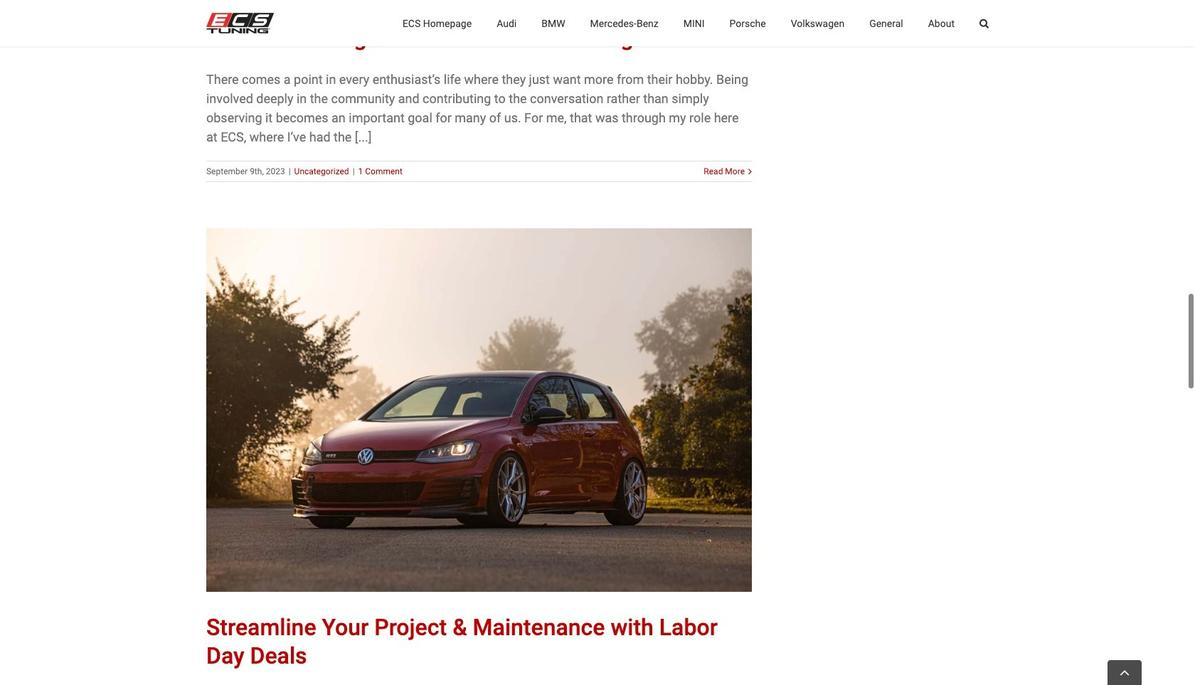 Task type: describe. For each thing, give the bounding box(es) containing it.
streamline your project & maintenance with labor day deals image
[[206, 229, 752, 592]]

ecs tuning logo image
[[206, 13, 274, 33]]



Task type: vqa. For each thing, say whether or not it's contained in the screenshot.
this
no



